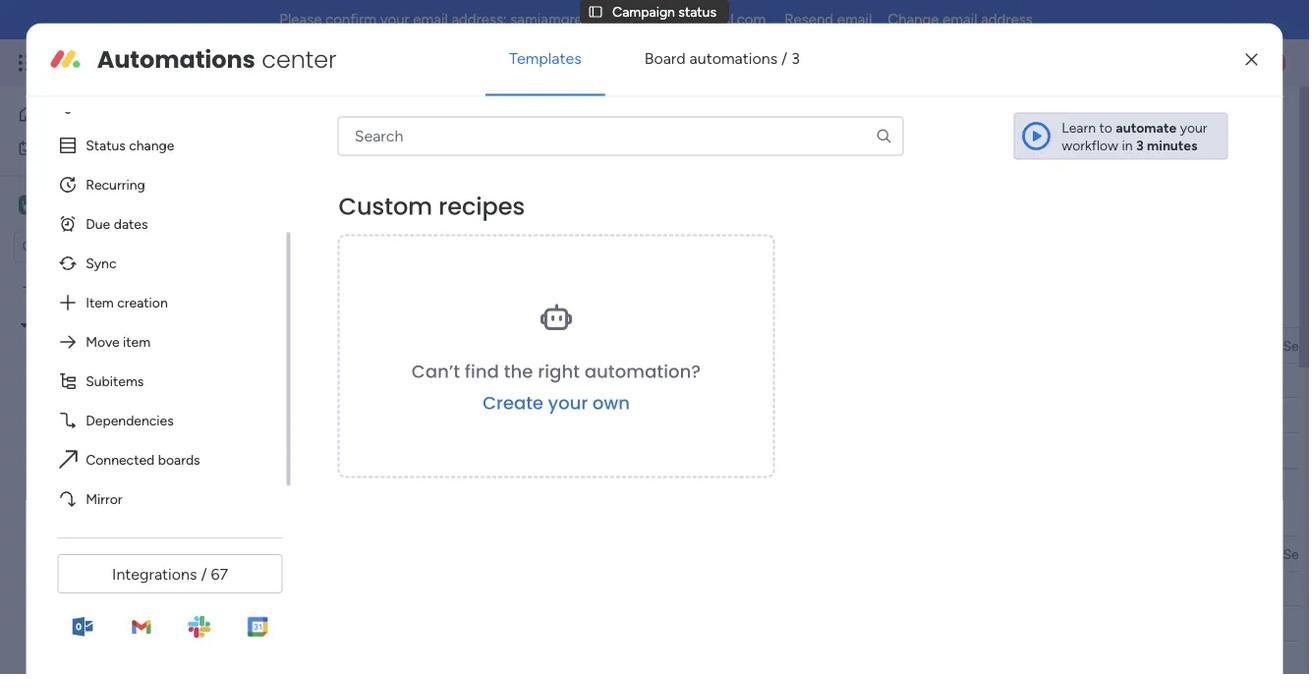 Task type: describe. For each thing, give the bounding box(es) containing it.
item creation
[[85, 295, 167, 311]]

new item button
[[298, 225, 374, 257]]

automation?
[[585, 359, 701, 385]]

to up create
[[510, 373, 523, 389]]

team
[[423, 180, 456, 197]]

to right 'how'
[[590, 373, 603, 389]]

can't find the right automation? create your own
[[412, 359, 701, 416]]

see
[[897, 144, 920, 161]]

to inside field
[[416, 295, 434, 320]]

angle down image
[[383, 233, 393, 248]]

samiamgreeneggsnham27@gmail.com
[[511, 11, 766, 29]]

3 inside button
[[792, 49, 800, 68]]

arrow down image
[[671, 229, 694, 253]]

confirm
[[325, 11, 377, 29]]

item inside button
[[338, 233, 366, 249]]

sort button
[[700, 225, 770, 257]]

invite / 1 button
[[1133, 106, 1231, 138]]

2 button
[[527, 363, 591, 398]]

due
[[85, 216, 110, 233]]

search image
[[875, 127, 893, 145]]

work for my
[[66, 140, 95, 156]]

1 horizontal spatial campaign status
[[299, 105, 506, 138]]

hi there! 👋  click here to learn how to start ➡️
[[372, 373, 652, 389]]

1 vertical spatial 3
[[1136, 137, 1144, 154]]

move item
[[85, 334, 150, 351]]

start
[[606, 373, 635, 389]]

list box containing green eggs and ham
[[0, 271, 251, 674]]

to right learn
[[1099, 119, 1113, 136]]

67
[[211, 565, 228, 583]]

my work button
[[12, 132, 211, 164]]

sam's
[[45, 196, 88, 214]]

v2 search image
[[426, 230, 440, 252]]

workspace image
[[22, 194, 35, 216]]

this board will help you and your team plan, run, and track your entire campaign's workflow in one workspace.
[[301, 145, 972, 162]]

0 horizontal spatial in
[[862, 145, 872, 162]]

email
[[35, 317, 68, 334]]

one
[[876, 145, 899, 162]]

custom recipes
[[339, 190, 525, 223]]

mirror option
[[42, 480, 271, 519]]

learn
[[527, 373, 557, 389]]

your inside can't find the right automation? create your own
[[548, 391, 588, 416]]

sam's workspace button
[[14, 188, 196, 222]]

the inside field
[[577, 295, 606, 320]]

your inside your workflow in
[[1180, 119, 1208, 136]]

center
[[262, 43, 337, 76]]

workspace selection element
[[19, 193, 173, 217]]

integrations
[[112, 565, 197, 583]]

team workload
[[423, 180, 516, 197]]

template
[[721, 295, 804, 320]]

move item option
[[42, 323, 271, 362]]

automations
[[690, 49, 778, 68]]

find
[[465, 359, 500, 385]]

see more link
[[895, 143, 957, 162]]

person
[[542, 233, 584, 249]]

/ for integrations / 67
[[201, 565, 207, 583]]

this
[[301, 145, 326, 162]]

2 horizontal spatial campaign status
[[613, 3, 717, 20]]

help for to
[[438, 295, 478, 320]]

board
[[645, 49, 686, 68]]

list box containing status change
[[42, 87, 291, 519]]

status
[[85, 137, 125, 154]]

👋
[[429, 373, 442, 389]]

creation
[[117, 295, 167, 311]]

you for make
[[483, 295, 516, 320]]

how
[[560, 373, 586, 389]]

subitems
[[85, 373, 143, 390]]

in inside your workflow in
[[1122, 137, 1133, 154]]

minutes
[[1147, 137, 1198, 154]]

my
[[43, 140, 62, 156]]

will
[[368, 145, 388, 162]]

filter
[[633, 233, 664, 249]]

sync
[[85, 255, 116, 272]]

recurring option
[[42, 165, 271, 205]]

change
[[128, 137, 174, 154]]

select product image
[[18, 53, 37, 73]]

campaign status inside list box
[[68, 350, 172, 367]]

green eggs and ham
[[46, 284, 177, 300]]

workflow inside your workflow in
[[1062, 137, 1119, 154]]

run,
[[572, 145, 595, 162]]

status inside list box
[[134, 350, 172, 367]]

marketing
[[72, 317, 133, 334]]

change email address link
[[888, 11, 1033, 29]]

invite / 1
[[1170, 114, 1222, 130]]

Search field
[[440, 227, 499, 255]]

recipes
[[439, 190, 525, 223]]

custom
[[339, 190, 433, 223]]

resend
[[785, 11, 834, 29]]

see more
[[897, 144, 955, 161]]

due dates option
[[42, 205, 271, 244]]

and right ideas
[[170, 384, 192, 401]]

main table
[[328, 180, 394, 197]]

and up team workload button
[[448, 145, 470, 162]]

connected
[[85, 452, 154, 469]]

learn to automate
[[1062, 119, 1177, 136]]

0 horizontal spatial workflow
[[801, 145, 858, 162]]

right
[[538, 359, 580, 385]]

Few tips to help you make the most of this template :) field
[[333, 295, 827, 320]]

address
[[981, 11, 1033, 29]]

integrations / 67 button
[[58, 554, 283, 594]]

your right track
[[659, 145, 686, 162]]

connected boards
[[85, 452, 200, 469]]

workspace.
[[902, 145, 972, 162]]

hi
[[372, 373, 385, 389]]

workload
[[460, 180, 516, 197]]

0 vertical spatial status
[[679, 3, 717, 20]]

due dates
[[85, 216, 147, 233]]

please
[[280, 11, 322, 29]]

➡️
[[638, 373, 652, 389]]

here
[[479, 373, 507, 389]]

new item
[[306, 233, 366, 249]]

connected boards option
[[42, 441, 271, 480]]

invite
[[1170, 114, 1204, 130]]



Task type: locate. For each thing, give the bounding box(es) containing it.
1 email from the left
[[413, 11, 448, 29]]

status
[[679, 3, 717, 20], [432, 105, 506, 138], [134, 350, 172, 367]]

and left ham
[[122, 284, 144, 300]]

workspace
[[91, 196, 171, 214]]

item
[[123, 334, 150, 351]]

email right the resend
[[837, 11, 872, 29]]

0 vertical spatial campaign status
[[613, 3, 717, 20]]

item right new
[[338, 233, 366, 249]]

/ inside button
[[782, 49, 788, 68]]

sync option
[[42, 244, 271, 283]]

0 horizontal spatial the
[[504, 359, 533, 385]]

0 horizontal spatial work
[[66, 140, 95, 156]]

subitems option
[[42, 362, 271, 401]]

email right change
[[943, 11, 978, 29]]

activity
[[1040, 114, 1088, 130]]

email
[[413, 11, 448, 29], [837, 11, 872, 29], [943, 11, 978, 29]]

0 vertical spatial the
[[577, 295, 606, 320]]

workflow left 'search' icon
[[801, 145, 858, 162]]

main
[[328, 180, 358, 197]]

the inside can't find the right automation? create your own
[[504, 359, 533, 385]]

activity button
[[1033, 106, 1126, 138]]

person button
[[510, 225, 596, 257]]

1 horizontal spatial email
[[837, 11, 872, 29]]

plan,
[[539, 145, 568, 162]]

management
[[198, 52, 305, 74]]

dependencies
[[85, 413, 173, 429]]

1
[[1216, 114, 1222, 130]]

team workload button
[[408, 173, 530, 204]]

requests
[[196, 384, 249, 401]]

add to favorites image
[[553, 112, 573, 131]]

work inside button
[[66, 140, 95, 156]]

None field
[[1278, 335, 1309, 356], [1278, 543, 1309, 565], [1278, 335, 1309, 356], [1278, 543, 1309, 565]]

my work
[[43, 140, 95, 156]]

work right monday in the top left of the page
[[159, 52, 194, 74]]

1 horizontal spatial work
[[159, 52, 194, 74]]

boards
[[158, 452, 200, 469]]

automations center
[[97, 43, 337, 76]]

you left make
[[483, 295, 516, 320]]

2
[[564, 379, 570, 391]]

campaign status up 'will'
[[299, 105, 506, 138]]

help right tips
[[438, 295, 478, 320]]

change email address
[[888, 11, 1033, 29]]

you up team
[[421, 145, 444, 162]]

resend email link
[[785, 11, 872, 29]]

2 vertical spatial status
[[134, 350, 172, 367]]

more
[[923, 144, 955, 161]]

campaign status up board
[[613, 3, 717, 20]]

2 vertical spatial /
[[201, 565, 207, 583]]

monday
[[87, 52, 155, 74]]

your left team
[[474, 145, 501, 162]]

in
[[1122, 137, 1133, 154], [862, 145, 872, 162]]

0 horizontal spatial help
[[392, 145, 418, 162]]

to right tips
[[416, 295, 434, 320]]

templates button
[[486, 35, 605, 82]]

help for will
[[392, 145, 418, 162]]

ham
[[148, 284, 177, 300]]

status up ideas
[[134, 350, 172, 367]]

the left most
[[577, 295, 606, 320]]

board
[[329, 145, 365, 162]]

0 horizontal spatial 3
[[792, 49, 800, 68]]

1 horizontal spatial help
[[438, 295, 478, 320]]

entire
[[690, 145, 725, 162]]

0 horizontal spatial item
[[85, 295, 113, 311]]

email marketing
[[35, 317, 133, 334]]

1 horizontal spatial workflow
[[1062, 137, 1119, 154]]

Search in workspace field
[[41, 236, 164, 259]]

/ for invite / 1
[[1208, 114, 1213, 130]]

/ left 67
[[201, 565, 207, 583]]

most
[[611, 295, 657, 320]]

3 down automate
[[1136, 137, 1144, 154]]

0 horizontal spatial status
[[134, 350, 172, 367]]

campaign status up subitems
[[68, 350, 172, 367]]

3 email from the left
[[943, 11, 978, 29]]

dependencies option
[[42, 401, 271, 441]]

eggs
[[87, 284, 118, 300]]

automations
[[97, 43, 255, 76]]

status up board automations / 3 button
[[679, 3, 717, 20]]

main table button
[[298, 173, 408, 204]]

0 vertical spatial work
[[159, 52, 194, 74]]

show board description image
[[520, 112, 543, 132]]

there!
[[389, 373, 425, 389]]

green
[[46, 284, 84, 300]]

/ inside button
[[201, 565, 207, 583]]

workflow
[[1062, 137, 1119, 154], [801, 145, 858, 162]]

work for monday
[[159, 52, 194, 74]]

2 horizontal spatial email
[[943, 11, 978, 29]]

:)
[[808, 295, 822, 320]]

Search for a column type search field
[[338, 117, 904, 156]]

sam's workspace
[[45, 196, 171, 214]]

status up team
[[432, 105, 506, 138]]

1 vertical spatial work
[[66, 140, 95, 156]]

to
[[1099, 119, 1113, 136], [416, 295, 434, 320], [510, 373, 523, 389], [590, 373, 603, 389]]

1 horizontal spatial in
[[1122, 137, 1133, 154]]

2 horizontal spatial /
[[1208, 114, 1213, 130]]

0 horizontal spatial you
[[421, 145, 444, 162]]

0 horizontal spatial email
[[413, 11, 448, 29]]

see plans image
[[326, 51, 344, 75]]

help inside field
[[438, 295, 478, 320]]

board automations / 3 button
[[621, 35, 824, 82]]

you for and
[[421, 145, 444, 162]]

None search field
[[338, 117, 904, 156]]

you inside the few tips to help you make the most of this template :) field
[[483, 295, 516, 320]]

0 vertical spatial help
[[392, 145, 418, 162]]

help
[[392, 145, 418, 162], [438, 295, 478, 320]]

/ down the resend
[[782, 49, 788, 68]]

and right run,
[[598, 145, 621, 162]]

move
[[85, 334, 119, 351]]

option
[[0, 274, 251, 278]]

2 horizontal spatial status
[[679, 3, 717, 20]]

mirror
[[85, 491, 122, 508]]

new
[[306, 233, 335, 249]]

workspace image
[[19, 194, 38, 216]]

create your own link
[[483, 391, 630, 416]]

status change option
[[42, 126, 271, 165]]

1 horizontal spatial status
[[432, 105, 506, 138]]

change
[[888, 11, 939, 29]]

templates
[[509, 49, 582, 68]]

/ inside button
[[1208, 114, 1213, 130]]

1 vertical spatial status
[[432, 105, 506, 138]]

please confirm your email address: samiamgreeneggsnham27@gmail.com
[[280, 11, 766, 29]]

1 vertical spatial the
[[504, 359, 533, 385]]

click
[[446, 373, 476, 389]]

work right 'my' on the left top of page
[[66, 140, 95, 156]]

integrations / 67
[[112, 565, 228, 583]]

campaign
[[613, 3, 675, 20], [299, 105, 426, 138], [68, 350, 131, 367], [68, 384, 131, 401]]

this
[[684, 295, 716, 320]]

/
[[782, 49, 788, 68], [1208, 114, 1213, 130], [201, 565, 207, 583]]

1 vertical spatial /
[[1208, 114, 1213, 130]]

board automations / 3
[[645, 49, 800, 68]]

item up marketing
[[85, 295, 113, 311]]

1 horizontal spatial the
[[577, 295, 606, 320]]

own
[[593, 391, 630, 416]]

status change
[[85, 137, 174, 154]]

list box
[[42, 87, 291, 519], [0, 271, 251, 674]]

in left the one at the right top of page
[[862, 145, 872, 162]]

Campaign status field
[[294, 105, 511, 138]]

/ left 1
[[1208, 114, 1213, 130]]

in down learn to automate
[[1122, 137, 1133, 154]]

email for resend email
[[837, 11, 872, 29]]

1 vertical spatial help
[[438, 295, 478, 320]]

0 vertical spatial 3
[[792, 49, 800, 68]]

home button
[[12, 98, 211, 130]]

1 vertical spatial item
[[85, 295, 113, 311]]

item creation option
[[42, 283, 271, 323]]

filter button
[[601, 225, 694, 257]]

campaign ideas and requests
[[68, 384, 249, 401]]

table
[[361, 180, 394, 197]]

of
[[662, 295, 679, 320]]

ideas
[[134, 384, 166, 401]]

automations  center image
[[50, 44, 81, 75]]

address:
[[452, 11, 507, 29]]

campaign's
[[729, 145, 798, 162]]

1 horizontal spatial 3
[[1136, 137, 1144, 154]]

1 vertical spatial you
[[483, 295, 516, 320]]

sam green image
[[1254, 47, 1286, 79]]

workflow down learn
[[1062, 137, 1119, 154]]

email for change email address
[[943, 11, 978, 29]]

dates
[[113, 216, 147, 233]]

1 horizontal spatial /
[[782, 49, 788, 68]]

learn
[[1062, 119, 1096, 136]]

0 horizontal spatial /
[[201, 565, 207, 583]]

1 horizontal spatial item
[[338, 233, 366, 249]]

the up create
[[504, 359, 533, 385]]

your down 2
[[548, 391, 588, 416]]

item
[[338, 233, 366, 249], [85, 295, 113, 311]]

3 minutes
[[1136, 137, 1198, 154]]

3 down the resend
[[792, 49, 800, 68]]

item inside option
[[85, 295, 113, 311]]

0 vertical spatial /
[[782, 49, 788, 68]]

monday work management
[[87, 52, 305, 74]]

your right confirm
[[380, 11, 410, 29]]

few
[[338, 295, 373, 320]]

2 email from the left
[[837, 11, 872, 29]]

1 vertical spatial campaign status
[[299, 105, 506, 138]]

caret down image
[[21, 319, 29, 332]]

0 horizontal spatial campaign status
[[68, 350, 172, 367]]

your workflow in
[[1062, 119, 1208, 154]]

2 vertical spatial campaign status
[[68, 350, 172, 367]]

0 vertical spatial item
[[338, 233, 366, 249]]

1 horizontal spatial you
[[483, 295, 516, 320]]

public board image
[[42, 383, 61, 402]]

email left address: on the left
[[413, 11, 448, 29]]

help right 'will'
[[392, 145, 418, 162]]

0 vertical spatial you
[[421, 145, 444, 162]]

make
[[521, 295, 572, 320]]

your left 1
[[1180, 119, 1208, 136]]

hidden columns image
[[776, 231, 807, 251]]



Task type: vqa. For each thing, say whether or not it's contained in the screenshot.
19
no



